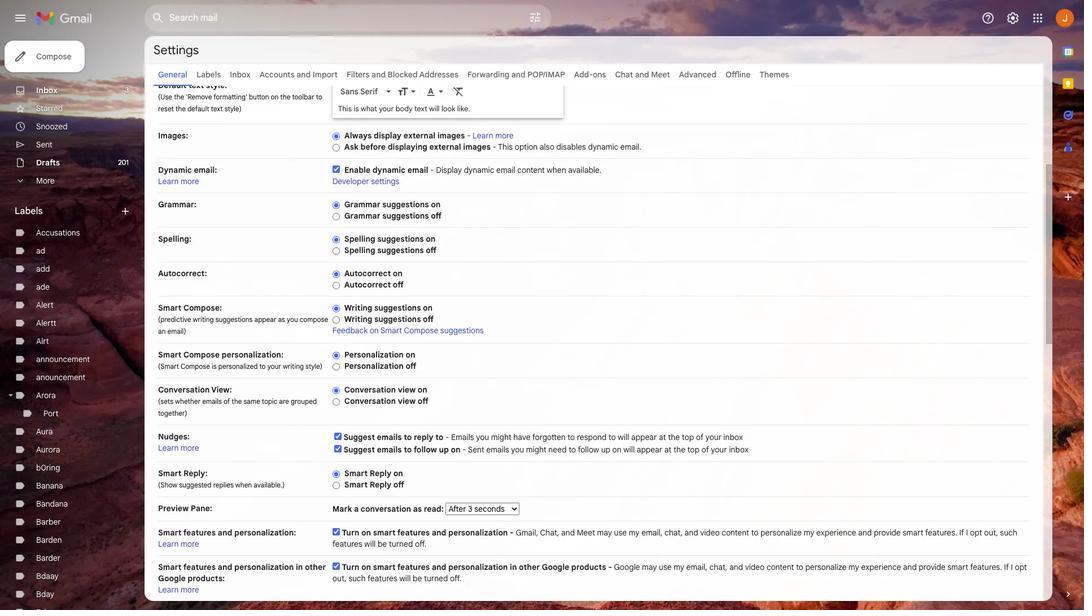 Task type: describe. For each thing, give the bounding box(es) containing it.
labels for labels heading
[[15, 206, 43, 217]]

0 vertical spatial meet
[[651, 69, 670, 80]]

filters and blocked addresses link
[[347, 69, 459, 80]]

Autocorrect on radio
[[333, 270, 340, 278]]

1 vertical spatial might
[[526, 445, 547, 455]]

topic
[[262, 397, 277, 406]]

0 vertical spatial this
[[338, 104, 352, 114]]

suggestions for grammar suggestions off
[[382, 211, 429, 221]]

smart features and personalization in other google products: learn more
[[158, 562, 326, 595]]

learn more link for smart features and personalization:
[[158, 539, 199, 549]]

smart reply: (show suggested replies when available.)
[[158, 468, 285, 489]]

ade
[[36, 282, 50, 292]]

as inside the smart compose: (predictive writing suggestions appear as you compose an email)
[[278, 315, 285, 324]]

0 vertical spatial inbox
[[724, 432, 743, 442]]

suggest for suggest emails to reply to - emails you might have forgotten to respond to will appear at the top of your inbox
[[344, 432, 375, 442]]

content inside enable dynamic email - display dynamic email content when available. developer settings
[[518, 165, 545, 175]]

0 horizontal spatial might
[[491, 432, 512, 442]]

email:
[[194, 165, 217, 175]]

aura
[[36, 426, 53, 437]]

is inside smart compose personalization: (smart compose is personalized to your writing style)
[[212, 362, 217, 371]]

smart for smart features and personalization in other google products: learn more
[[158, 562, 182, 572]]

preview pane:
[[158, 503, 212, 513]]

learn more link for dynamic email:
[[158, 176, 199, 186]]

autocorrect for autocorrect off
[[344, 280, 391, 290]]

compose button
[[5, 41, 85, 72]]

0 vertical spatial external
[[404, 130, 436, 141]]

will inside google may use my email, chat, and video content to personalize my experience and provide smart features. if i opt out, such features will be turned off.
[[400, 573, 411, 583]]

advanced search options image
[[524, 6, 547, 29]]

chat, inside gmail, chat, and meet may use my email, chat, and video content to personalize my experience and provide smart features. if i opt out, such features will be turned off.
[[665, 528, 683, 538]]

chat and meet
[[615, 69, 670, 80]]

barder link
[[36, 553, 60, 563]]

i inside gmail, chat, and meet may use my email, chat, and video content to personalize my experience and provide smart features. if i opt out, such features will be turned off.
[[966, 528, 968, 538]]

accounts and import link
[[260, 69, 338, 80]]

will inside gmail, chat, and meet may use my email, chat, and video content to personalize my experience and provide smart features. if i opt out, such features will be turned off.
[[364, 539, 376, 549]]

may inside google may use my email, chat, and video content to personalize my experience and provide smart features. if i opt out, such features will be turned off.
[[642, 562, 657, 572]]

settings image
[[1007, 11, 1020, 25]]

features inside smart features and personalization in other google products: learn more
[[183, 562, 216, 572]]

conversation for conversation view off
[[344, 396, 396, 406]]

filters
[[347, 69, 370, 80]]

addresses
[[420, 69, 459, 80]]

personalize inside gmail, chat, and meet may use my email, chat, and video content to personalize my experience and provide smart features. if i opt out, such features will be turned off.
[[761, 528, 802, 538]]

support image
[[982, 11, 995, 25]]

compose:
[[183, 303, 222, 313]]

use inside google may use my email, chat, and video content to personalize my experience and provide smart features. if i opt out, such features will be turned off.
[[659, 562, 672, 572]]

2 horizontal spatial dynamic
[[588, 142, 619, 152]]

same
[[244, 397, 260, 406]]

look
[[442, 104, 456, 114]]

google inside smart features and personalization in other google products: learn more
[[158, 573, 186, 583]]

Personalization on radio
[[333, 351, 340, 360]]

out, inside google may use my email, chat, and video content to personalize my experience and provide smart features. if i opt out, such features will be turned off.
[[333, 573, 347, 583]]

Autocorrect off radio
[[333, 281, 340, 290]]

personalization off
[[344, 361, 417, 371]]

learn more link for nudges:
[[158, 443, 199, 453]]

2 vertical spatial of
[[702, 445, 709, 455]]

smart compose: (predictive writing suggestions appear as you compose an email)
[[158, 303, 328, 336]]

1 horizontal spatial inbox link
[[230, 69, 251, 80]]

add-ons link
[[574, 69, 606, 80]]

Grammar suggestions off radio
[[333, 212, 340, 221]]

smart for smart reply: (show suggested replies when available.)
[[158, 468, 182, 478]]

spelling:
[[158, 234, 191, 244]]

barber
[[36, 517, 61, 527]]

bandana
[[36, 499, 68, 509]]

- down 'emails'
[[463, 445, 466, 455]]

out, inside gmail, chat, and meet may use my email, chat, and video content to personalize my experience and provide smart features. if i opt out, such features will be turned off.
[[984, 528, 998, 538]]

1 vertical spatial sent
[[468, 445, 484, 455]]

labels navigation
[[0, 36, 145, 610]]

general
[[158, 69, 187, 80]]

this is what your body text will look like.
[[338, 104, 470, 114]]

conversation for conversation view on
[[344, 385, 396, 395]]

gmail, chat, and meet may use my email, chat, and video content to personalize my experience and provide smart features. if i opt out, such features will be turned off.
[[333, 528, 1018, 549]]

features inside smart features and personalization: learn more
[[183, 528, 216, 538]]

personalization for turn on smart features and personalization in other google products -
[[449, 562, 508, 572]]

main menu image
[[14, 11, 27, 25]]

smart for smart features and personalization: learn more
[[158, 528, 182, 538]]

more inside smart features and personalization in other google products: learn more
[[181, 585, 199, 595]]

off for grammar suggestions on
[[431, 211, 442, 221]]

when inside enable dynamic email - display dynamic email content when available. developer settings
[[547, 165, 566, 175]]

serif
[[360, 87, 378, 97]]

0 vertical spatial images
[[438, 130, 465, 141]]

if inside google may use my email, chat, and video content to personalize my experience and provide smart features. if i opt out, such features will be turned off.
[[1004, 562, 1009, 572]]

grammar for grammar suggestions on
[[344, 199, 380, 210]]

body
[[396, 104, 413, 114]]

toolbar
[[292, 93, 314, 101]]

off down personalization on
[[406, 361, 417, 371]]

more
[[36, 176, 55, 186]]

Writing suggestions off radio
[[333, 316, 340, 324]]

emails
[[451, 432, 474, 442]]

option
[[515, 142, 538, 152]]

appear inside the smart compose: (predictive writing suggestions appear as you compose an email)
[[254, 315, 276, 324]]

feedback on smart compose suggestions
[[333, 325, 484, 336]]

offline link
[[726, 69, 751, 80]]

inbox for inbox link to the right
[[230, 69, 251, 80]]

conversation for conversation view: (sets whether emails of the same topic are grouped together)
[[158, 385, 210, 395]]

bday
[[36, 589, 54, 599]]

off for writing suggestions on
[[423, 314, 434, 324]]

2 other from the left
[[519, 562, 540, 572]]

provide inside gmail, chat, and meet may use my email, chat, and video content to personalize my experience and provide smart features. if i opt out, such features will be turned off.
[[874, 528, 901, 538]]

personalization for turn on smart features and personalization -
[[449, 528, 508, 538]]

features inside google may use my email, chat, and video content to personalize my experience and provide smart features. if i opt out, such features will be turned off.
[[368, 573, 398, 583]]

off for conversation view on
[[418, 396, 429, 406]]

(sets
[[158, 397, 173, 406]]

sans serif option
[[338, 86, 384, 97]]

developer
[[333, 176, 369, 186]]

emails up smart reply on
[[377, 445, 402, 455]]

snoozed link
[[36, 121, 68, 132]]

turned inside gmail, chat, and meet may use my email, chat, and video content to personalize my experience and provide smart features. if i opt out, such features will be turned off.
[[389, 539, 413, 549]]

turned inside google may use my email, chat, and video content to personalize my experience and provide smart features. if i opt out, such features will be turned off.
[[424, 573, 448, 583]]

to inside default text style: (use the 'remove formatting' button on the toolbar to reset the default text style)
[[316, 93, 322, 101]]

emails inside conversation view: (sets whether emails of the same topic are grouped together)
[[202, 397, 222, 406]]

always display external images - learn more
[[344, 130, 514, 141]]

Grammar suggestions on radio
[[333, 201, 340, 209]]

your inside smart compose personalization: (smart compose is personalized to your writing style)
[[268, 362, 281, 371]]

accusations link
[[36, 228, 80, 238]]

smart for smart compose: (predictive writing suggestions appear as you compose an email)
[[158, 303, 182, 313]]

view for on
[[398, 385, 416, 395]]

1 horizontal spatial google
[[542, 562, 569, 572]]

0 horizontal spatial inbox link
[[36, 85, 58, 95]]

if inside gmail, chat, and meet may use my email, chat, and video content to personalize my experience and provide smart features. if i opt out, such features will be turned off.
[[960, 528, 964, 538]]

personalization: inside smart features and personalization: learn more
[[234, 528, 296, 538]]

Conversation view off radio
[[333, 398, 340, 406]]

video inside google may use my email, chat, and video content to personalize my experience and provide smart features. if i opt out, such features will be turned off.
[[745, 562, 765, 572]]

- inside enable dynamic email - display dynamic email content when available. developer settings
[[430, 165, 434, 175]]

you for as
[[287, 315, 298, 324]]

1 vertical spatial appear
[[631, 432, 657, 442]]

announcement
[[36, 354, 90, 364]]

the inside conversation view: (sets whether emails of the same topic are grouped together)
[[232, 397, 242, 406]]

compose right (smart
[[181, 362, 210, 371]]

1 vertical spatial as
[[413, 504, 422, 514]]

accounts and import
[[260, 69, 338, 80]]

bandana link
[[36, 499, 68, 509]]

starred
[[36, 103, 63, 114]]

reply:
[[184, 468, 208, 478]]

on inside default text style: (use the 'remove formatting' button on the toolbar to reset the default text style)
[[271, 93, 279, 101]]

opt inside gmail, chat, and meet may use my email, chat, and video content to personalize my experience and provide smart features. if i opt out, such features will be turned off.
[[970, 528, 982, 538]]

grammar for grammar suggestions off
[[344, 211, 380, 221]]

settings
[[371, 176, 400, 186]]

writing suggestions off
[[344, 314, 434, 324]]

autocorrect on
[[344, 268, 403, 278]]

email, inside gmail, chat, and meet may use my email, chat, and video content to personalize my experience and provide smart features. if i opt out, such features will be turned off.
[[642, 528, 663, 538]]

are
[[279, 397, 289, 406]]

view for off
[[398, 396, 416, 406]]

search mail image
[[148, 8, 168, 28]]

advanced
[[679, 69, 717, 80]]

learn inside the nudges: learn more
[[158, 443, 179, 453]]

view:
[[211, 385, 232, 395]]

sans
[[340, 87, 359, 97]]

suggestions for spelling suggestions off
[[377, 245, 424, 255]]

(predictive
[[158, 315, 191, 324]]

preview
[[158, 503, 189, 513]]

2 in from the left
[[510, 562, 517, 572]]

nudges:
[[158, 432, 190, 442]]

barden
[[36, 535, 62, 545]]

barden link
[[36, 535, 62, 545]]

turn for turn on smart features and personalization -
[[342, 528, 359, 538]]

1 vertical spatial at
[[665, 445, 672, 455]]

read:
[[424, 504, 444, 514]]

always
[[344, 130, 372, 141]]

1 vertical spatial external
[[429, 142, 461, 152]]

suggest for suggest emails to follow up on - sent emails you might need to follow up on will appear at the top of your inbox
[[344, 445, 375, 455]]

default
[[158, 80, 187, 90]]

dynamic email: learn more
[[158, 165, 217, 186]]

advanced link
[[679, 69, 717, 80]]

alertt
[[36, 318, 56, 328]]

1 email from the left
[[408, 165, 428, 175]]

be inside google may use my email, chat, and video content to personalize my experience and provide smart features. if i opt out, such features will be turned off.
[[413, 573, 422, 583]]

themes
[[760, 69, 789, 80]]

sans serif
[[340, 87, 378, 97]]

off. inside gmail, chat, and meet may use my email, chat, and video content to personalize my experience and provide smart features. if i opt out, such features will be turned off.
[[415, 539, 427, 549]]

compose down the email)
[[183, 350, 220, 360]]

- left 'emails'
[[446, 432, 449, 442]]

reply for on
[[370, 468, 392, 478]]

like.
[[457, 104, 470, 114]]

labels for labels 'link'
[[196, 69, 221, 80]]

accusations
[[36, 228, 80, 238]]

such inside gmail, chat, and meet may use my email, chat, and video content to personalize my experience and provide smart features. if i opt out, such features will be turned off.
[[1001, 528, 1018, 538]]

port link
[[43, 408, 59, 419]]

add-
[[574, 69, 593, 80]]

also
[[540, 142, 555, 152]]

content inside google may use my email, chat, and video content to personalize my experience and provide smart features. if i opt out, such features will be turned off.
[[767, 562, 794, 572]]

2 email from the left
[[496, 165, 516, 175]]

in inside smart features and personalization in other google products: learn more
[[296, 562, 303, 572]]

suggestions for writing suggestions off
[[374, 314, 421, 324]]

1 horizontal spatial this
[[498, 142, 513, 152]]

0 vertical spatial is
[[354, 104, 359, 114]]

drafts link
[[36, 158, 60, 168]]

content inside gmail, chat, and meet may use my email, chat, and video content to personalize my experience and provide smart features. if i opt out, such features will be turned off.
[[722, 528, 749, 538]]

available.
[[568, 165, 602, 175]]

feedback on smart compose suggestions link
[[333, 325, 484, 336]]

settings
[[154, 42, 199, 57]]

off up writing suggestions on
[[393, 280, 404, 290]]

suggest emails to reply to - emails you might have forgotten to respond to will appear at the top of your inbox
[[344, 432, 743, 442]]

smart for smart reply on
[[344, 468, 368, 478]]

grammar:
[[158, 199, 196, 210]]

Personalization off radio
[[333, 363, 340, 371]]

to inside gmail, chat, and meet may use my email, chat, and video content to personalize my experience and provide smart features. if i opt out, such features will be turned off.
[[751, 528, 759, 538]]

Ask before displaying external images radio
[[333, 143, 340, 152]]

emails left reply
[[377, 432, 402, 442]]

pane:
[[191, 503, 212, 513]]

0 horizontal spatial text
[[189, 80, 204, 90]]

and inside smart features and personalization in other google products: learn more
[[218, 562, 232, 572]]

autocorrect off
[[344, 280, 404, 290]]

features inside gmail, chat, and meet may use my email, chat, and video content to personalize my experience and provide smart features. if i opt out, such features will be turned off.
[[333, 539, 362, 549]]

personalization: inside smart compose personalization: (smart compose is personalized to your writing style)
[[222, 350, 284, 360]]

barder
[[36, 553, 60, 563]]

(show
[[158, 481, 177, 489]]

1 horizontal spatial text
[[211, 104, 223, 113]]

1 up from the left
[[439, 445, 449, 455]]

writing for writing suggestions on
[[344, 303, 372, 313]]

display
[[436, 165, 462, 175]]

default text style: (use the 'remove formatting' button on the toolbar to reset the default text style)
[[158, 80, 322, 113]]

off. inside google may use my email, chat, and video content to personalize my experience and provide smart features. if i opt out, such features will be turned off.
[[450, 573, 462, 583]]

opt inside google may use my email, chat, and video content to personalize my experience and provide smart features. if i opt out, such features will be turned off.
[[1015, 562, 1027, 572]]

- left the gmail,
[[510, 528, 514, 538]]

ad link
[[36, 246, 45, 256]]

whether
[[175, 397, 201, 406]]

to inside smart compose personalization: (smart compose is personalized to your writing style)
[[260, 362, 266, 371]]

reply for off
[[370, 480, 392, 490]]

personalization for personalization on
[[344, 350, 404, 360]]



Task type: locate. For each thing, give the bounding box(es) containing it.
Conversation view on radio
[[333, 386, 340, 395]]

2 personalization from the top
[[344, 361, 404, 371]]

0 horizontal spatial be
[[378, 539, 387, 549]]

writing up feedback
[[344, 314, 372, 324]]

gmail image
[[36, 7, 98, 29]]

autocorrect for autocorrect on
[[344, 268, 391, 278]]

personalized
[[218, 362, 258, 371]]

2 suggest from the top
[[344, 445, 375, 455]]

0 horizontal spatial writing
[[193, 315, 214, 324]]

- left option on the top of page
[[493, 142, 497, 152]]

2 horizontal spatial content
[[767, 562, 794, 572]]

experience inside gmail, chat, and meet may use my email, chat, and video content to personalize my experience and provide smart features. if i opt out, such features will be turned off.
[[817, 528, 857, 538]]

in
[[296, 562, 303, 572], [510, 562, 517, 572]]

1 horizontal spatial may
[[642, 562, 657, 572]]

0 horizontal spatial other
[[305, 562, 326, 572]]

1 horizontal spatial style)
[[306, 362, 323, 371]]

2 autocorrect from the top
[[344, 280, 391, 290]]

2 reply from the top
[[370, 480, 392, 490]]

1 vertical spatial i
[[1011, 562, 1013, 572]]

suggestions inside the smart compose: (predictive writing suggestions appear as you compose an email)
[[216, 315, 253, 324]]

1 horizontal spatial is
[[354, 104, 359, 114]]

my
[[629, 528, 640, 538], [804, 528, 815, 538], [674, 562, 685, 572], [849, 562, 859, 572]]

and inside smart features and personalization: learn more
[[218, 528, 232, 538]]

0 vertical spatial such
[[1001, 528, 1018, 538]]

1 other from the left
[[305, 562, 326, 572]]

experience
[[817, 528, 857, 538], [861, 562, 901, 572]]

will
[[429, 104, 440, 114], [618, 432, 629, 442], [624, 445, 635, 455], [364, 539, 376, 549], [400, 573, 411, 583]]

2 follow from the left
[[578, 445, 599, 455]]

google may use my email, chat, and video content to personalize my experience and provide smart features. if i opt out, such features will be turned off.
[[333, 562, 1027, 583]]

meet inside gmail, chat, and meet may use my email, chat, and video content to personalize my experience and provide smart features. if i opt out, such features will be turned off.
[[577, 528, 595, 538]]

respond
[[577, 432, 607, 442]]

2 vertical spatial content
[[767, 562, 794, 572]]

0 horizontal spatial when
[[235, 481, 252, 489]]

1 vertical spatial email,
[[687, 562, 708, 572]]

1 horizontal spatial inbox
[[230, 69, 251, 80]]

writing down compose:
[[193, 315, 214, 324]]

1 horizontal spatial opt
[[1015, 562, 1027, 572]]

chat, up google may use my email, chat, and video content to personalize my experience and provide smart features. if i opt out, such features will be turned off.
[[665, 528, 683, 538]]

0 vertical spatial out,
[[984, 528, 998, 538]]

autocorrect down autocorrect on
[[344, 280, 391, 290]]

2 horizontal spatial text
[[415, 104, 427, 114]]

writing for writing suggestions off
[[344, 314, 372, 324]]

0 vertical spatial opt
[[970, 528, 982, 538]]

1 vertical spatial this
[[498, 142, 513, 152]]

1 horizontal spatial sent
[[468, 445, 484, 455]]

compose inside compose button
[[36, 51, 71, 62]]

0 horizontal spatial sent
[[36, 140, 52, 150]]

1 vertical spatial writing
[[344, 314, 372, 324]]

1 vertical spatial meet
[[577, 528, 595, 538]]

0 vertical spatial personalization
[[344, 350, 404, 360]]

you left compose on the bottom of the page
[[287, 315, 298, 324]]

spelling right spelling suggestions off radio
[[344, 245, 375, 255]]

0 horizontal spatial dynamic
[[373, 165, 406, 175]]

1 vertical spatial view
[[398, 396, 416, 406]]

labels up style:
[[196, 69, 221, 80]]

2 vertical spatial appear
[[637, 445, 663, 455]]

be down conversation
[[378, 539, 387, 549]]

1 vertical spatial video
[[745, 562, 765, 572]]

when right replies
[[235, 481, 252, 489]]

emails down "view:"
[[202, 397, 222, 406]]

Search mail text field
[[169, 12, 497, 24]]

labels inside navigation
[[15, 206, 43, 217]]

1 personalization from the top
[[344, 350, 404, 360]]

1 grammar from the top
[[344, 199, 380, 210]]

before
[[361, 142, 386, 152]]

smart inside smart compose personalization: (smart compose is personalized to your writing style)
[[158, 350, 182, 360]]

off up feedback on smart compose suggestions
[[423, 314, 434, 324]]

of inside conversation view: (sets whether emails of the same topic are grouped together)
[[224, 397, 230, 406]]

learn more link up ask before displaying external images - this option also disables dynamic email.
[[473, 130, 514, 141]]

other inside smart features and personalization in other google products: learn more
[[305, 562, 326, 572]]

email)
[[167, 327, 186, 336]]

- up ask before displaying external images - this option also disables dynamic email.
[[467, 130, 471, 141]]

personalization
[[449, 528, 508, 538], [234, 562, 294, 572], [449, 562, 508, 572]]

ad
[[36, 246, 45, 256]]

view down conversation view on
[[398, 396, 416, 406]]

1 vertical spatial is
[[212, 362, 217, 371]]

external down "always display external images - learn more"
[[429, 142, 461, 152]]

1 horizontal spatial personalize
[[806, 562, 847, 572]]

to inside google may use my email, chat, and video content to personalize my experience and provide smart features. if i opt out, such features will be turned off.
[[796, 562, 804, 572]]

2 horizontal spatial you
[[511, 445, 524, 455]]

1 vertical spatial experience
[[861, 562, 901, 572]]

'remove
[[186, 93, 212, 101]]

0 vertical spatial turn
[[342, 528, 359, 538]]

more inside dynamic email: learn more
[[181, 176, 199, 186]]

follow down respond
[[578, 445, 599, 455]]

images up enable dynamic email - display dynamic email content when available. developer settings
[[463, 142, 491, 152]]

you for emails
[[476, 432, 489, 442]]

0 vertical spatial labels
[[196, 69, 221, 80]]

offline
[[726, 69, 751, 80]]

suggest
[[344, 432, 375, 442], [344, 445, 375, 455]]

google left products:
[[158, 573, 186, 583]]

email, up google may use my email, chat, and video content to personalize my experience and provide smart features. if i opt out, such features will be turned off.
[[642, 528, 663, 538]]

add-ons
[[574, 69, 606, 80]]

1 reply from the top
[[370, 468, 392, 478]]

writing suggestions on
[[344, 303, 433, 313]]

Spelling suggestions off radio
[[333, 247, 340, 255]]

personalization inside smart features and personalization in other google products: learn more
[[234, 562, 294, 572]]

google left products
[[542, 562, 569, 572]]

aura link
[[36, 426, 53, 437]]

text right body
[[415, 104, 427, 114]]

3
[[125, 86, 129, 94]]

when down also
[[547, 165, 566, 175]]

0 vertical spatial at
[[659, 432, 666, 442]]

suggestions for writing suggestions on
[[374, 303, 421, 313]]

enable dynamic email - display dynamic email content when available. developer settings
[[333, 165, 602, 186]]

be down turn on smart features and personalization -
[[413, 573, 422, 583]]

features. inside gmail, chat, and meet may use my email, chat, and video content to personalize my experience and provide smart features. if i opt out, such features will be turned off.
[[926, 528, 958, 538]]

spelling
[[344, 234, 375, 244], [344, 245, 375, 255]]

remove formatting ‪(⌘\)‬ image
[[453, 86, 464, 97]]

alert link
[[36, 300, 53, 310]]

text up "'remove"
[[189, 80, 204, 90]]

when
[[547, 165, 566, 175], [235, 481, 252, 489]]

labels link
[[196, 69, 221, 80]]

0 horizontal spatial turned
[[389, 539, 413, 549]]

you
[[287, 315, 298, 324], [476, 432, 489, 442], [511, 445, 524, 455]]

1 horizontal spatial chat,
[[710, 562, 728, 572]]

None search field
[[145, 5, 551, 32]]

0 vertical spatial reply
[[370, 468, 392, 478]]

personalization up personalization off
[[344, 350, 404, 360]]

together)
[[158, 409, 187, 417]]

1 spelling from the top
[[344, 234, 375, 244]]

dynamic up settings
[[373, 165, 406, 175]]

0 vertical spatial writing
[[344, 303, 372, 313]]

products:
[[188, 573, 225, 583]]

1 horizontal spatial out,
[[984, 528, 998, 538]]

off.
[[415, 539, 427, 549], [450, 573, 462, 583]]

0 vertical spatial top
[[682, 432, 694, 442]]

emails down suggest emails to reply to - emails you might have forgotten to respond to will appear at the top of your inbox
[[486, 445, 509, 455]]

may inside gmail, chat, and meet may use my email, chat, and video content to personalize my experience and provide smart features. if i opt out, such features will be turned off.
[[597, 528, 612, 538]]

reply down smart reply on
[[370, 480, 392, 490]]

0 horizontal spatial is
[[212, 362, 217, 371]]

ask
[[344, 142, 359, 152]]

themes link
[[760, 69, 789, 80]]

view up conversation view off
[[398, 385, 416, 395]]

smart inside smart features and personalization in other google products: learn more
[[158, 562, 182, 572]]

more up ask before displaying external images - this option also disables dynamic email.
[[495, 130, 514, 141]]

provide
[[874, 528, 901, 538], [919, 562, 946, 572]]

2 turn from the top
[[342, 562, 359, 572]]

inbox up default text style: (use the 'remove formatting' button on the toolbar to reset the default text style)
[[230, 69, 251, 80]]

spelling suggestions off
[[344, 245, 437, 255]]

bdaay
[[36, 571, 59, 581]]

personalize inside google may use my email, chat, and video content to personalize my experience and provide smart features. if i opt out, such features will be turned off.
[[806, 562, 847, 572]]

turn for turn on smart features and personalization in other google products -
[[342, 562, 359, 572]]

suggested
[[179, 481, 212, 489]]

1 autocorrect from the top
[[344, 268, 391, 278]]

1 horizontal spatial writing
[[283, 362, 304, 371]]

email down ask before displaying external images - this option also disables dynamic email.
[[496, 165, 516, 175]]

turned down turn on smart features and personalization -
[[389, 539, 413, 549]]

0 horizontal spatial style)
[[225, 104, 242, 113]]

1 vertical spatial features.
[[970, 562, 1002, 572]]

dynamic left email.
[[588, 142, 619, 152]]

meet up products
[[577, 528, 595, 538]]

as
[[278, 315, 285, 324], [413, 504, 422, 514]]

0 horizontal spatial may
[[597, 528, 612, 538]]

style) inside default text style: (use the 'remove formatting' button on the toolbar to reset the default text style)
[[225, 104, 242, 113]]

learn more link down products:
[[158, 585, 199, 595]]

anouncement link
[[36, 372, 85, 382]]

mark a conversation as read:
[[333, 504, 446, 514]]

1 vertical spatial content
[[722, 528, 749, 538]]

2 spelling from the top
[[344, 245, 375, 255]]

2 vertical spatial you
[[511, 445, 524, 455]]

when inside smart reply: (show suggested replies when available.)
[[235, 481, 252, 489]]

inbox
[[724, 432, 743, 442], [729, 445, 749, 455]]

0 vertical spatial i
[[966, 528, 968, 538]]

1 vertical spatial of
[[696, 432, 704, 442]]

1 vertical spatial turn
[[342, 562, 359, 572]]

1 view from the top
[[398, 385, 416, 395]]

labels down more
[[15, 206, 43, 217]]

conversation down conversation view on
[[344, 396, 396, 406]]

might left the 'have'
[[491, 432, 512, 442]]

off up mark a conversation as read:
[[394, 480, 404, 490]]

is left what
[[354, 104, 359, 114]]

inbox for leftmost inbox link
[[36, 85, 58, 95]]

0 vertical spatial suggest
[[344, 432, 375, 442]]

forwarding and pop/imap link
[[468, 69, 565, 80]]

personalization down personalization on
[[344, 361, 404, 371]]

conversation inside conversation view: (sets whether emails of the same topic are grouped together)
[[158, 385, 210, 395]]

reply up "smart reply off"
[[370, 468, 392, 478]]

Smart Reply on radio
[[333, 470, 340, 478]]

announcement link
[[36, 354, 90, 364]]

1 vertical spatial be
[[413, 573, 422, 583]]

1 horizontal spatial provide
[[919, 562, 946, 572]]

off up reply
[[418, 396, 429, 406]]

smart inside smart reply: (show suggested replies when available.)
[[158, 468, 182, 478]]

inbox up starred link
[[36, 85, 58, 95]]

displaying
[[388, 142, 427, 152]]

off for smart reply on
[[394, 480, 404, 490]]

0 vertical spatial inbox link
[[230, 69, 251, 80]]

a
[[354, 504, 359, 514]]

1 vertical spatial inbox
[[729, 445, 749, 455]]

grammar down developer settings link
[[344, 199, 380, 210]]

pop/imap
[[528, 69, 565, 80]]

email, inside google may use my email, chat, and video content to personalize my experience and provide smart features. if i opt out, such features will be turned off.
[[687, 562, 708, 572]]

1 vertical spatial grammar
[[344, 211, 380, 221]]

personalization: down available.)
[[234, 528, 296, 538]]

style) inside smart compose personalization: (smart compose is personalized to your writing style)
[[306, 362, 323, 371]]

2 writing from the top
[[344, 314, 372, 324]]

available.)
[[254, 481, 285, 489]]

1 horizontal spatial i
[[1011, 562, 1013, 572]]

personalization
[[344, 350, 404, 360], [344, 361, 404, 371]]

personalization for personalization off
[[344, 361, 404, 371]]

smart for smart compose personalization: (smart compose is personalized to your writing style)
[[158, 350, 182, 360]]

such inside google may use my email, chat, and video content to personalize my experience and provide smart features. if i opt out, such features will be turned off.
[[349, 573, 366, 583]]

1 vertical spatial such
[[349, 573, 366, 583]]

google right products
[[614, 562, 640, 572]]

1 horizontal spatial email,
[[687, 562, 708, 572]]

writing up are
[[283, 362, 304, 371]]

None checkbox
[[333, 563, 340, 570]]

external up displaying on the top left
[[404, 130, 436, 141]]

0 vertical spatial autocorrect
[[344, 268, 391, 278]]

labels heading
[[15, 206, 120, 217]]

0 horizontal spatial labels
[[15, 206, 43, 217]]

may up products
[[597, 528, 612, 538]]

learn inside dynamic email: learn more
[[158, 176, 179, 186]]

0 vertical spatial features.
[[926, 528, 958, 538]]

2 view from the top
[[398, 396, 416, 406]]

1 horizontal spatial meet
[[651, 69, 670, 80]]

0 horizontal spatial personalize
[[761, 528, 802, 538]]

1 vertical spatial personalization
[[344, 361, 404, 371]]

grammar right the grammar suggestions off radio
[[344, 211, 380, 221]]

smart compose personalization: (smart compose is personalized to your writing style)
[[158, 350, 323, 371]]

compose down writing suggestions off
[[404, 325, 438, 336]]

0 horizontal spatial opt
[[970, 528, 982, 538]]

0 vertical spatial provide
[[874, 528, 901, 538]]

off down spelling suggestions on
[[426, 245, 437, 255]]

0 horizontal spatial experience
[[817, 528, 857, 538]]

0 vertical spatial you
[[287, 315, 298, 324]]

autocorrect
[[344, 268, 391, 278], [344, 280, 391, 290]]

suggestions for spelling suggestions on
[[377, 234, 424, 244]]

may down gmail, chat, and meet may use my email, chat, and video content to personalize my experience and provide smart features. if i opt out, such features will be turned off.
[[642, 562, 657, 572]]

this down sans
[[338, 104, 352, 114]]

1 horizontal spatial you
[[476, 432, 489, 442]]

Spelling suggestions on radio
[[333, 235, 340, 244]]

is left personalized
[[212, 362, 217, 371]]

filters and blocked addresses
[[347, 69, 459, 80]]

more inside smart features and personalization: learn more
[[181, 539, 199, 549]]

ons
[[593, 69, 606, 80]]

formatting options toolbar
[[336, 81, 560, 102]]

smart for smart reply off
[[344, 480, 368, 490]]

Writing suggestions on radio
[[333, 304, 340, 313]]

arora
[[36, 390, 56, 400]]

conversation view on
[[344, 385, 427, 395]]

0 vertical spatial appear
[[254, 315, 276, 324]]

you inside the smart compose: (predictive writing suggestions appear as you compose an email)
[[287, 315, 298, 324]]

None checkbox
[[333, 165, 340, 173], [334, 433, 342, 440], [334, 445, 342, 452], [333, 528, 340, 535], [333, 165, 340, 173], [334, 433, 342, 440], [334, 445, 342, 452], [333, 528, 340, 535]]

off. down turn on smart features and personalization -
[[415, 539, 427, 549]]

learn more link down nudges:
[[158, 443, 199, 453]]

images down look
[[438, 130, 465, 141]]

learn more link for smart features and personalization in other google products:
[[158, 585, 199, 595]]

1 turn from the top
[[342, 528, 359, 538]]

use inside gmail, chat, and meet may use my email, chat, and video content to personalize my experience and provide smart features. if i opt out, such features will be turned off.
[[614, 528, 627, 538]]

email down displaying on the top left
[[408, 165, 428, 175]]

chat,
[[665, 528, 683, 538], [710, 562, 728, 572]]

what
[[361, 104, 377, 114]]

learn more link down the dynamic
[[158, 176, 199, 186]]

chat, down gmail, chat, and meet may use my email, chat, and video content to personalize my experience and provide smart features. if i opt out, such features will be turned off.
[[710, 562, 728, 572]]

bday link
[[36, 589, 54, 599]]

personalization:
[[222, 350, 284, 360], [234, 528, 296, 538]]

more inside the nudges: learn more
[[181, 443, 199, 453]]

b0ring link
[[36, 463, 60, 473]]

aurora
[[36, 445, 60, 455]]

Always display external images radio
[[333, 132, 340, 141]]

1 follow from the left
[[414, 445, 437, 455]]

sent down 'emails'
[[468, 445, 484, 455]]

spelling for spelling suggestions on
[[344, 234, 375, 244]]

more down nudges:
[[181, 443, 199, 453]]

personalization on
[[344, 350, 415, 360]]

follow down reply
[[414, 445, 437, 455]]

ask before displaying external images - this option also disables dynamic email.
[[344, 142, 642, 152]]

- right products
[[608, 562, 612, 572]]

nudges: learn more
[[158, 432, 199, 453]]

as left read:
[[413, 504, 422, 514]]

suggestions for grammar suggestions on
[[382, 199, 429, 210]]

this left option on the top of page
[[498, 142, 513, 152]]

1 horizontal spatial dynamic
[[464, 165, 494, 175]]

appear
[[254, 315, 276, 324], [631, 432, 657, 442], [637, 445, 663, 455]]

tab list
[[1053, 36, 1084, 569]]

writing inside smart compose personalization: (smart compose is personalized to your writing style)
[[283, 362, 304, 371]]

compose down gmail 'image'
[[36, 51, 71, 62]]

- left display
[[430, 165, 434, 175]]

1 horizontal spatial off.
[[450, 573, 462, 583]]

0 horizontal spatial up
[[439, 445, 449, 455]]

dynamic down ask before displaying external images - this option also disables dynamic email.
[[464, 165, 494, 175]]

i inside google may use my email, chat, and video content to personalize my experience and provide smart features. if i opt out, such features will be turned off.
[[1011, 562, 1013, 572]]

other
[[305, 562, 326, 572], [519, 562, 540, 572]]

Smart Reply off radio
[[333, 481, 340, 490]]

1 vertical spatial when
[[235, 481, 252, 489]]

inbox link up starred link
[[36, 85, 58, 95]]

conversation up whether
[[158, 385, 210, 395]]

0 horizontal spatial content
[[518, 165, 545, 175]]

features. inside google may use my email, chat, and video content to personalize my experience and provide smart features. if i opt out, such features will be turned off.
[[970, 562, 1002, 572]]

0 horizontal spatial email,
[[642, 528, 663, 538]]

inbox link up default text style: (use the 'remove formatting' button on the toolbar to reset the default text style)
[[230, 69, 251, 80]]

autocorrect up autocorrect off in the left of the page
[[344, 268, 391, 278]]

writing inside the smart compose: (predictive writing suggestions appear as you compose an email)
[[193, 315, 214, 324]]

provide inside google may use my email, chat, and video content to personalize my experience and provide smart features. if i opt out, such features will be turned off.
[[919, 562, 946, 572]]

learn inside smart features and personalization: learn more
[[158, 539, 179, 549]]

grouped
[[291, 397, 317, 406]]

1 vertical spatial top
[[688, 445, 700, 455]]

spelling for spelling suggestions off
[[344, 245, 375, 255]]

style) down 'formatting''
[[225, 104, 242, 113]]

sent up drafts
[[36, 140, 52, 150]]

chat, inside google may use my email, chat, and video content to personalize my experience and provide smart features. if i opt out, such features will be turned off.
[[710, 562, 728, 572]]

inbox inside 'labels' navigation
[[36, 85, 58, 95]]

learn more link down "preview"
[[158, 539, 199, 549]]

smart inside smart features and personalization: learn more
[[158, 528, 182, 538]]

0 horizontal spatial email
[[408, 165, 428, 175]]

video inside gmail, chat, and meet may use my email, chat, and video content to personalize my experience and provide smart features. if i opt out, such features will be turned off.
[[700, 528, 720, 538]]

smart inside gmail, chat, and meet may use my email, chat, and video content to personalize my experience and provide smart features. if i opt out, such features will be turned off.
[[903, 528, 924, 538]]

forwarding and pop/imap
[[468, 69, 565, 80]]

sent inside 'labels' navigation
[[36, 140, 52, 150]]

meet right 'chat'
[[651, 69, 670, 80]]

spelling right spelling suggestions on radio
[[344, 234, 375, 244]]

email.
[[621, 142, 642, 152]]

learn inside smart features and personalization in other google products: learn more
[[158, 585, 179, 595]]

2 up from the left
[[601, 445, 611, 455]]

you right 'emails'
[[476, 432, 489, 442]]

1 suggest from the top
[[344, 432, 375, 442]]

1 in from the left
[[296, 562, 303, 572]]

0 vertical spatial writing
[[193, 315, 214, 324]]

sent link
[[36, 140, 52, 150]]

top
[[682, 432, 694, 442], [688, 445, 700, 455]]

0 vertical spatial video
[[700, 528, 720, 538]]

1 vertical spatial personalization:
[[234, 528, 296, 538]]

text down 'formatting''
[[211, 104, 223, 113]]

2 grammar from the top
[[344, 211, 380, 221]]

style) left personalization off option
[[306, 362, 323, 371]]

0 vertical spatial may
[[597, 528, 612, 538]]

0 horizontal spatial such
[[349, 573, 366, 583]]

1 horizontal spatial in
[[510, 562, 517, 572]]

1 vertical spatial images
[[463, 142, 491, 152]]

0 horizontal spatial inbox
[[36, 85, 58, 95]]

barber link
[[36, 517, 61, 527]]

alert
[[36, 300, 53, 310]]

conversation up conversation view off
[[344, 385, 396, 395]]

at
[[659, 432, 666, 442], [665, 445, 672, 455]]

be inside gmail, chat, and meet may use my email, chat, and video content to personalize my experience and provide smart features. if i opt out, such features will be turned off.
[[378, 539, 387, 549]]

you down the 'have'
[[511, 445, 524, 455]]

off for spelling suggestions on
[[426, 245, 437, 255]]

1 writing from the top
[[344, 303, 372, 313]]

0 horizontal spatial follow
[[414, 445, 437, 455]]

1 vertical spatial if
[[1004, 562, 1009, 572]]

0 horizontal spatial in
[[296, 562, 303, 572]]

snoozed
[[36, 121, 68, 132]]

might down suggest emails to reply to - emails you might have forgotten to respond to will appear at the top of your inbox
[[526, 445, 547, 455]]

smart inside google may use my email, chat, and video content to personalize my experience and provide smart features. if i opt out, such features will be turned off.
[[948, 562, 969, 572]]

0 horizontal spatial google
[[158, 573, 186, 583]]

may
[[597, 528, 612, 538], [642, 562, 657, 572]]

writing right the writing suggestions on radio
[[344, 303, 372, 313]]

style)
[[225, 104, 242, 113], [306, 362, 323, 371]]

0 vertical spatial content
[[518, 165, 545, 175]]

reply
[[414, 432, 434, 442]]

more down preview pane:
[[181, 539, 199, 549]]

0 vertical spatial chat,
[[665, 528, 683, 538]]

google inside google may use my email, chat, and video content to personalize my experience and provide smart features. if i opt out, such features will be turned off.
[[614, 562, 640, 572]]

email, down gmail, chat, and meet may use my email, chat, and video content to personalize my experience and provide smart features. if i opt out, such features will be turned off.
[[687, 562, 708, 572]]

smart inside the smart compose: (predictive writing suggestions appear as you compose an email)
[[158, 303, 182, 313]]

off. down turn on smart features and personalization in other google products -
[[450, 573, 462, 583]]

content
[[518, 165, 545, 175], [722, 528, 749, 538], [767, 562, 794, 572]]

0 vertical spatial style)
[[225, 104, 242, 113]]

conversation
[[158, 385, 210, 395], [344, 385, 396, 395], [344, 396, 396, 406]]

turn on smart features and personalization in other google products -
[[342, 562, 614, 572]]

features
[[183, 528, 216, 538], [398, 528, 430, 538], [333, 539, 362, 549], [183, 562, 216, 572], [398, 562, 430, 572], [368, 573, 398, 583]]

1 horizontal spatial content
[[722, 528, 749, 538]]

experience inside google may use my email, chat, and video content to personalize my experience and provide smart features. if i opt out, such features will be turned off.
[[861, 562, 901, 572]]



Task type: vqa. For each thing, say whether or not it's contained in the screenshot.


